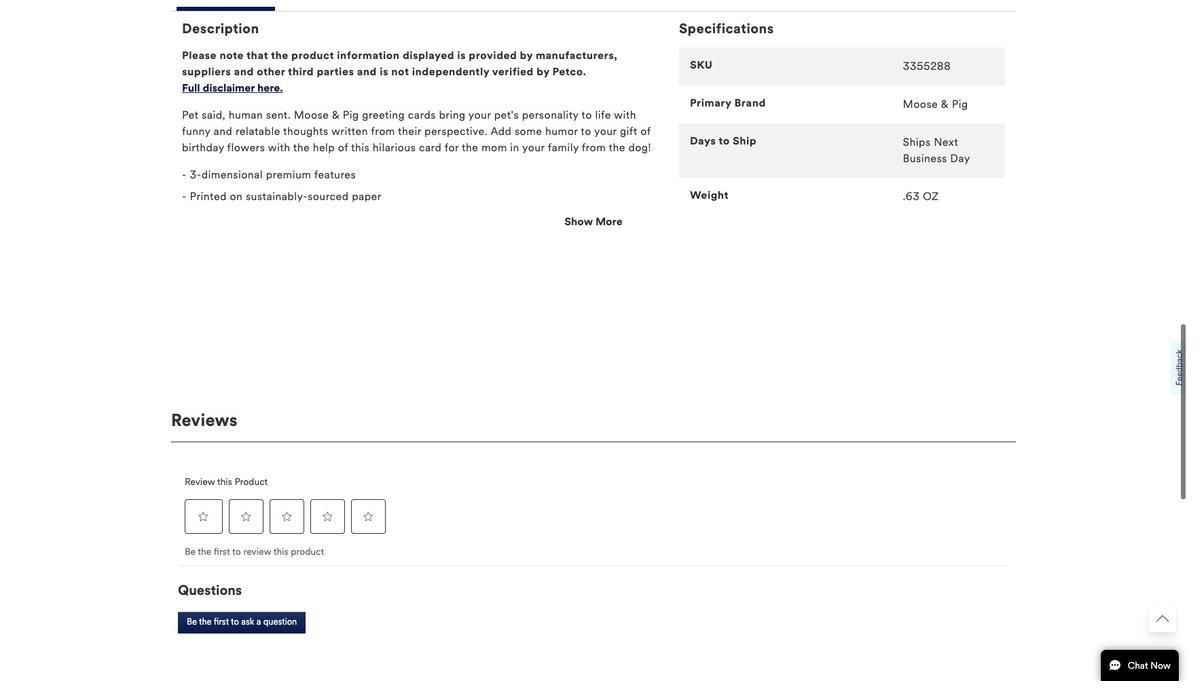 Task type: describe. For each thing, give the bounding box(es) containing it.
review
[[185, 477, 215, 488]]

primary brand
[[690, 97, 766, 109]]

to right humor
[[581, 125, 592, 138]]

ship
[[733, 135, 757, 148]]

the down 'gift'
[[609, 141, 626, 154]]

show more
[[565, 215, 623, 228]]

1 vertical spatial product
[[291, 547, 324, 558]]

said,
[[202, 109, 226, 122]]

weight
[[690, 189, 729, 202]]

sustainably-
[[246, 190, 308, 203]]

please note that the product information displayed is provided by manufacturers, suppliers and other third parties and is not independently verified by petco. full disclaimer here.
[[182, 49, 618, 95]]

be the first to review this product
[[185, 547, 324, 558]]

first for ask
[[214, 618, 229, 629]]

petco.
[[553, 65, 587, 78]]

humor
[[545, 125, 578, 138]]

on
[[230, 190, 243, 203]]

& inside pet said, human sent. moose & pig greeting cards bring your pet's personality to life with funny and relatable thoughts written from their perspective. add some humor to your gift of birthday flowers with the help of this hilarious card for the mom in your family from the dog!
[[332, 109, 340, 122]]

1 vertical spatial from
[[582, 141, 606, 154]]

.63 oz
[[903, 190, 939, 203]]

1 vertical spatial is
[[380, 65, 389, 78]]

next
[[934, 136, 958, 149]]

features
[[314, 169, 356, 181]]

please
[[182, 49, 217, 62]]

0 vertical spatial with
[[614, 109, 636, 122]]

here.
[[257, 82, 283, 95]]

other
[[257, 65, 285, 78]]

greeting
[[362, 109, 405, 122]]

days
[[690, 135, 716, 148]]

flowers
[[227, 141, 265, 154]]

their
[[398, 125, 421, 138]]

1 horizontal spatial moose
[[903, 98, 938, 111]]

premium
[[266, 169, 311, 181]]

written
[[331, 125, 368, 138]]

ships
[[903, 136, 931, 149]]

primary
[[690, 97, 732, 109]]

- for - 3-dimensional premium features
[[182, 169, 187, 181]]

life
[[595, 109, 611, 122]]

relatable
[[236, 125, 280, 138]]

printed
[[190, 190, 227, 203]]

dog!
[[629, 141, 651, 154]]

0 vertical spatial from
[[371, 125, 395, 138]]

the down thoughts on the left of page
[[293, 141, 310, 154]]

a
[[257, 618, 261, 629]]

bring
[[439, 109, 466, 122]]

full
[[182, 82, 200, 95]]

the inside button
[[199, 618, 212, 629]]

pet said, human sent. moose & pig greeting cards bring your pet's personality to life with funny and relatable thoughts written from their perspective. add some humor to your gift of birthday flowers with the help of this hilarious card for the mom in your family from the dog!
[[182, 109, 651, 154]]

to left "ship"
[[719, 135, 730, 148]]

moose & pig
[[903, 98, 968, 111]]

the right for
[[462, 141, 478, 154]]

pet's
[[494, 109, 519, 122]]

be the first to ask a question button
[[178, 613, 306, 634]]

styled arrow button link
[[1149, 606, 1176, 633]]

moose inside pet said, human sent. moose & pig greeting cards bring your pet's personality to life with funny and relatable thoughts written from their perspective. add some humor to your gift of birthday flowers with the help of this hilarious card for the mom in your family from the dog!
[[294, 109, 329, 122]]

questions
[[178, 583, 242, 600]]

full disclaimer here. button
[[182, 80, 283, 97]]

2 horizontal spatial and
[[357, 65, 377, 78]]

brand
[[735, 97, 766, 109]]

hilarious
[[373, 141, 416, 154]]

0 horizontal spatial by
[[520, 49, 533, 62]]

third
[[288, 65, 314, 78]]

the inside please note that the product information displayed is provided by manufacturers, suppliers and other third parties and is not independently verified by petco. full disclaimer here.
[[271, 49, 289, 62]]

help
[[313, 141, 335, 154]]

tab panel containing description
[[171, 10, 1016, 265]]

birthday
[[182, 141, 224, 154]]

verified
[[492, 65, 534, 78]]

paper
[[352, 190, 382, 203]]

in
[[510, 141, 520, 154]]

card
[[419, 141, 442, 154]]

mom
[[482, 141, 507, 154]]

- for - printed on sustainably-sourced paper
[[182, 190, 187, 203]]

gift
[[620, 125, 638, 138]]

description
[[182, 21, 259, 37]]

0 horizontal spatial this
[[217, 477, 232, 488]]

ask
[[241, 618, 254, 629]]

suppliers
[[182, 65, 231, 78]]

2 horizontal spatial your
[[594, 125, 617, 138]]

first for review
[[214, 547, 230, 558]]

manufacturers,
[[536, 49, 618, 62]]

parties
[[317, 65, 354, 78]]



Task type: vqa. For each thing, say whether or not it's contained in the screenshot.
Petco.
yes



Task type: locate. For each thing, give the bounding box(es) containing it.
for
[[445, 141, 459, 154]]

by
[[520, 49, 533, 62], [537, 65, 550, 78]]

& up written
[[332, 109, 340, 122]]

sent.
[[266, 109, 291, 122]]

0 horizontal spatial your
[[469, 109, 491, 122]]

personality
[[522, 109, 579, 122]]

show
[[565, 215, 593, 228]]

- 3-dimensional premium features
[[182, 169, 356, 181]]

0 horizontal spatial with
[[268, 141, 290, 154]]

your
[[469, 109, 491, 122], [594, 125, 617, 138], [522, 141, 545, 154]]

2 first from the top
[[214, 618, 229, 629]]

perspective.
[[425, 125, 488, 138]]

your down some
[[522, 141, 545, 154]]

be
[[185, 547, 196, 558], [187, 618, 197, 629]]

with
[[614, 109, 636, 122], [268, 141, 290, 154]]

tab panel
[[171, 10, 1016, 265]]

first
[[214, 547, 230, 558], [214, 618, 229, 629]]

day
[[951, 152, 970, 165]]

product down the 'rating is 0 (out of 5 stars).' group at the left of the page
[[291, 547, 324, 558]]

from down greeting
[[371, 125, 395, 138]]

moose up ships at right top
[[903, 98, 938, 111]]

0 horizontal spatial from
[[371, 125, 395, 138]]

with up 'gift'
[[614, 109, 636, 122]]

2 vertical spatial your
[[522, 141, 545, 154]]

1 vertical spatial your
[[594, 125, 617, 138]]

0 vertical spatial your
[[469, 109, 491, 122]]

this
[[351, 141, 370, 154], [217, 477, 232, 488], [274, 547, 288, 558]]

of down written
[[338, 141, 348, 154]]

1 horizontal spatial pig
[[952, 98, 968, 111]]

with down the relatable
[[268, 141, 290, 154]]

1 horizontal spatial is
[[457, 49, 466, 62]]

product
[[291, 49, 334, 62], [291, 547, 324, 558]]

to
[[582, 109, 592, 122], [581, 125, 592, 138], [719, 135, 730, 148], [232, 547, 241, 558], [231, 618, 239, 629]]

0 horizontal spatial pig
[[343, 109, 359, 122]]

and inside pet said, human sent. moose & pig greeting cards bring your pet's personality to life with funny and relatable thoughts written from their perspective. add some humor to your gift of birthday flowers with the help of this hilarious card for the mom in your family from the dog!
[[214, 125, 233, 138]]

specifications
[[679, 21, 774, 37]]

-
[[182, 169, 187, 181], [182, 190, 187, 203]]

and up full disclaimer here. button
[[234, 65, 254, 78]]

be inside button
[[187, 618, 197, 629]]

to left 'life'
[[582, 109, 592, 122]]

.63
[[903, 190, 920, 203]]

0 vertical spatial of
[[641, 125, 651, 138]]

0 vertical spatial first
[[214, 547, 230, 558]]

1 vertical spatial -
[[182, 190, 187, 203]]

is up "independently"
[[457, 49, 466, 62]]

first left the review
[[214, 547, 230, 558]]

be the first to ask a question
[[187, 618, 297, 629]]

first left ask
[[214, 618, 229, 629]]

1 horizontal spatial this
[[274, 547, 288, 558]]

product up third on the left
[[291, 49, 334, 62]]

0 horizontal spatial moose
[[294, 109, 329, 122]]

question
[[263, 618, 297, 629]]

0 vertical spatial is
[[457, 49, 466, 62]]

the up questions
[[198, 547, 212, 558]]

ships next business day
[[903, 136, 970, 165]]

this right review
[[217, 477, 232, 488]]

1 vertical spatial of
[[338, 141, 348, 154]]

to inside button
[[231, 618, 239, 629]]

&
[[941, 98, 949, 111], [332, 109, 340, 122]]

review
[[243, 547, 271, 558]]

and down information
[[357, 65, 377, 78]]

to left the review
[[232, 547, 241, 558]]

from
[[371, 125, 395, 138], [582, 141, 606, 154]]

provided
[[469, 49, 517, 62]]

some
[[515, 125, 542, 138]]

pig
[[952, 98, 968, 111], [343, 109, 359, 122]]

information
[[337, 49, 400, 62]]

review this product
[[185, 477, 268, 488]]

1 horizontal spatial and
[[234, 65, 254, 78]]

of
[[641, 125, 651, 138], [338, 141, 348, 154]]

displayed
[[403, 49, 454, 62]]

oz
[[923, 190, 939, 203]]

- left printed
[[182, 190, 187, 203]]

the
[[271, 49, 289, 62], [293, 141, 310, 154], [462, 141, 478, 154], [609, 141, 626, 154], [198, 547, 212, 558], [199, 618, 212, 629]]

not
[[391, 65, 409, 78]]

this right the review
[[274, 547, 288, 558]]

0 horizontal spatial of
[[338, 141, 348, 154]]

be down questions
[[187, 618, 197, 629]]

the up other
[[271, 49, 289, 62]]

3-
[[190, 169, 202, 181]]

reviews
[[171, 410, 238, 431]]

1 horizontal spatial from
[[582, 141, 606, 154]]

cards
[[408, 109, 436, 122]]

1 horizontal spatial of
[[641, 125, 651, 138]]

1 - from the top
[[182, 169, 187, 181]]

2 - from the top
[[182, 190, 187, 203]]

scroll to top image
[[1157, 613, 1169, 626]]

3355288
[[903, 60, 951, 73]]

by left petco.
[[537, 65, 550, 78]]

add
[[491, 125, 512, 138]]

2 vertical spatial this
[[274, 547, 288, 558]]

pet
[[182, 109, 199, 122]]

independently
[[412, 65, 490, 78]]

2 horizontal spatial this
[[351, 141, 370, 154]]

be up questions
[[185, 547, 196, 558]]

human
[[229, 109, 263, 122]]

family
[[548, 141, 579, 154]]

your down 'life'
[[594, 125, 617, 138]]

product
[[235, 477, 268, 488]]

& up next
[[941, 98, 949, 111]]

pig inside pet said, human sent. moose & pig greeting cards bring your pet's personality to life with funny and relatable thoughts written from their perspective. add some humor to your gift of birthday flowers with the help of this hilarious card for the mom in your family from the dog!
[[343, 109, 359, 122]]

disclaimer
[[203, 82, 255, 95]]

sourced
[[308, 190, 349, 203]]

sku
[[690, 59, 713, 71]]

by up the verified at the left top of the page
[[520, 49, 533, 62]]

1 vertical spatial this
[[217, 477, 232, 488]]

is left not
[[380, 65, 389, 78]]

0 vertical spatial this
[[351, 141, 370, 154]]

first inside button
[[214, 618, 229, 629]]

0 vertical spatial be
[[185, 547, 196, 558]]

this down written
[[351, 141, 370, 154]]

product inside please note that the product information displayed is provided by manufacturers, suppliers and other third parties and is not independently verified by petco. full disclaimer here.
[[291, 49, 334, 62]]

moose up thoughts on the left of page
[[294, 109, 329, 122]]

pig up written
[[343, 109, 359, 122]]

days to ship
[[690, 135, 757, 148]]

from right family
[[582, 141, 606, 154]]

rating is 0 (out of 5 stars). group
[[185, 497, 389, 538]]

0 horizontal spatial is
[[380, 65, 389, 78]]

0 horizontal spatial &
[[332, 109, 340, 122]]

that
[[247, 49, 268, 62]]

1 vertical spatial by
[[537, 65, 550, 78]]

1 first from the top
[[214, 547, 230, 558]]

note
[[220, 49, 244, 62]]

0 horizontal spatial and
[[214, 125, 233, 138]]

of right 'gift'
[[641, 125, 651, 138]]

0 vertical spatial product
[[291, 49, 334, 62]]

your left pet's
[[469, 109, 491, 122]]

pig up next
[[952, 98, 968, 111]]

funny
[[182, 125, 211, 138]]

show more button
[[171, 214, 1016, 230]]

0 vertical spatial -
[[182, 169, 187, 181]]

0 vertical spatial by
[[520, 49, 533, 62]]

- left 3-
[[182, 169, 187, 181]]

and down said,
[[214, 125, 233, 138]]

1 vertical spatial be
[[187, 618, 197, 629]]

moose
[[903, 98, 938, 111], [294, 109, 329, 122]]

and
[[234, 65, 254, 78], [357, 65, 377, 78], [214, 125, 233, 138]]

1 horizontal spatial your
[[522, 141, 545, 154]]

1 vertical spatial first
[[214, 618, 229, 629]]

is
[[457, 49, 466, 62], [380, 65, 389, 78]]

- printed on sustainably-sourced paper
[[182, 190, 382, 203]]

1 horizontal spatial &
[[941, 98, 949, 111]]

the down questions
[[199, 618, 212, 629]]

thoughts
[[283, 125, 329, 138]]

1 vertical spatial with
[[268, 141, 290, 154]]

1 horizontal spatial by
[[537, 65, 550, 78]]

1 horizontal spatial with
[[614, 109, 636, 122]]

to left ask
[[231, 618, 239, 629]]

more
[[596, 215, 623, 228]]

dimensional
[[202, 169, 263, 181]]

business
[[903, 152, 947, 165]]

this inside pet said, human sent. moose & pig greeting cards bring your pet's personality to life with funny and relatable thoughts written from their perspective. add some humor to your gift of birthday flowers with the help of this hilarious card for the mom in your family from the dog!
[[351, 141, 370, 154]]

be for be the first to review this product
[[185, 547, 196, 558]]

be for be the first to ask a question
[[187, 618, 197, 629]]



